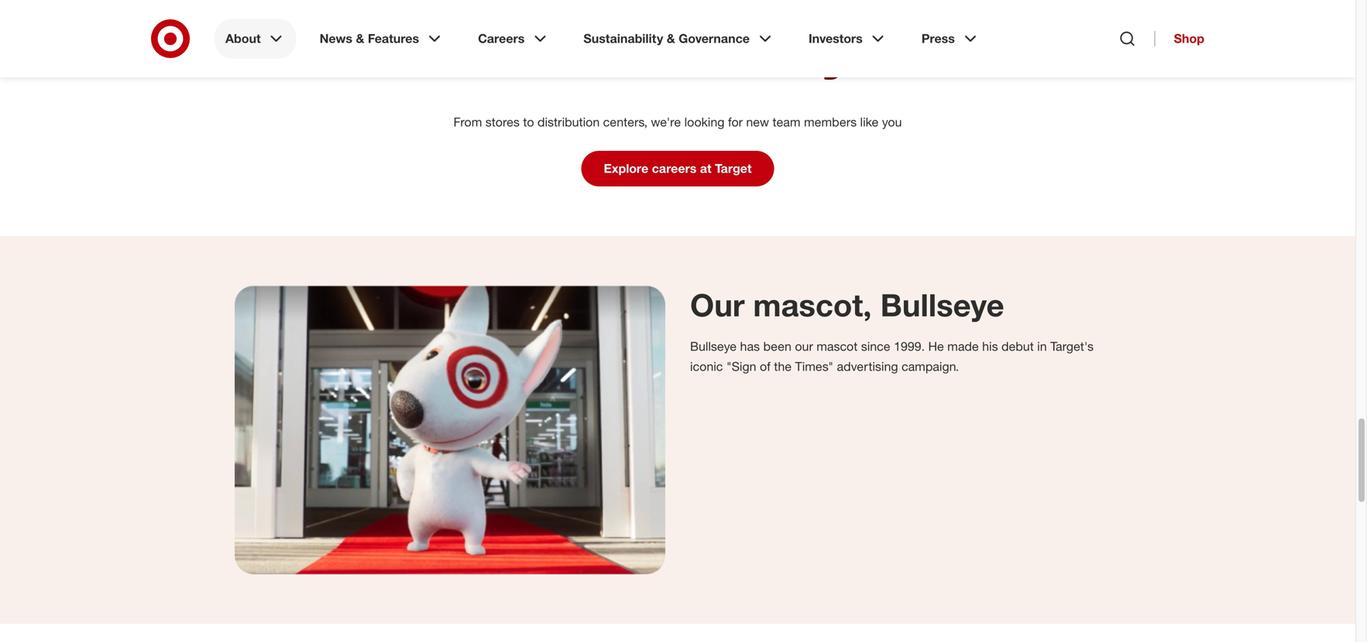 Task type: locate. For each thing, give the bounding box(es) containing it.
0 horizontal spatial bullseye
[[690, 339, 737, 354]]

of
[[760, 359, 771, 375]]

careers
[[652, 161, 697, 176]]

investors link
[[798, 19, 898, 59]]

for
[[728, 115, 743, 130]]

explore careers at target link
[[581, 151, 774, 187]]

0 vertical spatial you
[[822, 8, 928, 83]]

bullseye
[[881, 286, 1004, 324], [690, 339, 737, 354]]

from stores to distribution centers, we're looking for new team members like you
[[454, 115, 902, 130]]

&
[[356, 31, 364, 46], [667, 31, 675, 46]]

& right news
[[356, 31, 364, 46]]

the
[[774, 359, 792, 375]]

governance
[[679, 31, 750, 46]]

to
[[523, 115, 534, 130]]

sustainability
[[584, 31, 663, 46]]

1 horizontal spatial &
[[667, 31, 675, 46]]

& left governance
[[667, 31, 675, 46]]

1 horizontal spatial bullseye
[[881, 286, 1004, 324]]

1 vertical spatial you
[[882, 115, 902, 130]]

1 vertical spatial bullseye
[[690, 339, 737, 354]]

0 horizontal spatial &
[[356, 31, 364, 46]]

1 & from the left
[[356, 31, 364, 46]]

from
[[454, 115, 482, 130]]

bullseye up iconic
[[690, 339, 737, 354]]

you right like
[[882, 115, 902, 130]]

press
[[922, 31, 955, 46]]

shop
[[1174, 31, 1205, 46]]

sustainability & governance
[[584, 31, 750, 46]]

been
[[763, 339, 792, 354]]

news
[[320, 31, 352, 46]]

you
[[822, 8, 928, 83], [882, 115, 902, 130]]

features
[[368, 31, 419, 46]]

explore
[[604, 161, 649, 176]]

you up like
[[822, 8, 928, 83]]

debut
[[1002, 339, 1034, 354]]

bullseye up he
[[881, 286, 1004, 324]]

made
[[948, 339, 979, 354]]

love
[[945, 8, 1064, 83]]

target
[[715, 161, 752, 176]]

bullseye has been our mascot since 1999. he made his debut in target's iconic "sign of the times" advertising campaign.
[[690, 339, 1094, 375]]

stores
[[486, 115, 520, 130]]

2 & from the left
[[667, 31, 675, 46]]

somewhere
[[461, 8, 805, 83]]



Task type: vqa. For each thing, say whether or not it's contained in the screenshot.
second "&" from right
yes



Task type: describe. For each thing, give the bounding box(es) containing it.
work
[[292, 8, 444, 83]]

at
[[700, 161, 712, 176]]

1999.
[[894, 339, 925, 354]]

news & features
[[320, 31, 419, 46]]

we're
[[651, 115, 681, 130]]

explore careers at target
[[604, 161, 752, 176]]

our
[[795, 339, 813, 354]]

advertising
[[837, 359, 898, 375]]

investors
[[809, 31, 863, 46]]

team
[[773, 115, 801, 130]]

"sign
[[727, 359, 757, 375]]

news & features link
[[309, 19, 455, 59]]

he
[[928, 339, 944, 354]]

mascot,
[[753, 286, 872, 324]]

about
[[225, 31, 261, 46]]

since
[[861, 339, 891, 354]]

our
[[690, 286, 745, 324]]

new
[[746, 115, 769, 130]]

iconic
[[690, 359, 723, 375]]

careers
[[478, 31, 525, 46]]

bullseye inside bullseye has been our mascot since 1999. he made his debut in target's iconic "sign of the times" advertising campaign.
[[690, 339, 737, 354]]

& for governance
[[667, 31, 675, 46]]

distribution
[[538, 115, 600, 130]]

& for features
[[356, 31, 364, 46]]

has
[[740, 339, 760, 354]]

shop link
[[1155, 31, 1205, 46]]

target's
[[1051, 339, 1094, 354]]

press link
[[911, 19, 991, 59]]

his
[[982, 339, 998, 354]]

in
[[1037, 339, 1047, 354]]

members
[[804, 115, 857, 130]]

times"
[[795, 359, 834, 375]]

careers link
[[467, 19, 560, 59]]

mascot
[[817, 339, 858, 354]]

like
[[860, 115, 879, 130]]

campaign.
[[902, 359, 959, 375]]

looking
[[685, 115, 725, 130]]

0 vertical spatial bullseye
[[881, 286, 1004, 324]]

centers,
[[603, 115, 648, 130]]

sustainability & governance link
[[573, 19, 785, 59]]

work somewhere you love
[[292, 8, 1064, 83]]

about link
[[215, 19, 296, 59]]

our mascot, bullseye
[[690, 286, 1004, 324]]



